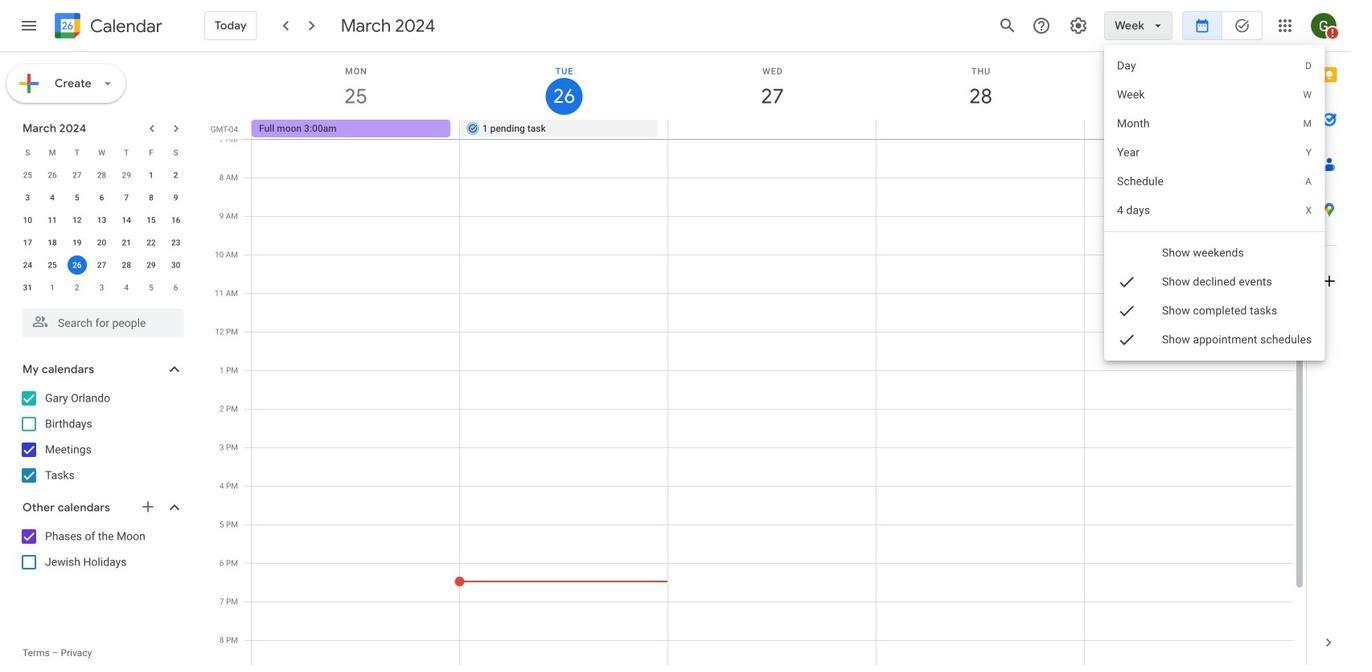 Task type: describe. For each thing, give the bounding box(es) containing it.
1 checkbox item from the top
[[1104, 193, 1325, 314]]

april 6 element
[[166, 278, 185, 298]]

23 element
[[166, 233, 185, 253]]

april 5 element
[[141, 278, 161, 298]]

6 element
[[92, 188, 111, 207]]

settings menu image
[[1069, 16, 1088, 35]]

4 menu item from the top
[[1104, 138, 1325, 167]]

april 4 element
[[117, 278, 136, 298]]

calendar element
[[51, 10, 162, 45]]

27 element
[[92, 256, 111, 275]]

5 menu item from the top
[[1104, 167, 1325, 196]]

26, today element
[[67, 256, 87, 275]]

17 element
[[18, 233, 37, 253]]

add other calendars image
[[140, 499, 156, 516]]

march 2024 grid
[[15, 142, 188, 299]]

2 checkbox item from the top
[[1104, 268, 1325, 297]]

february 28 element
[[92, 166, 111, 185]]

24 element
[[18, 256, 37, 275]]

april 3 element
[[92, 278, 111, 298]]

20 element
[[92, 233, 111, 253]]

22 element
[[141, 233, 161, 253]]

2 menu item from the top
[[1104, 80, 1325, 109]]

13 element
[[92, 211, 111, 230]]

30 element
[[166, 256, 185, 275]]

31 element
[[18, 278, 37, 298]]

16 element
[[166, 211, 185, 230]]

february 29 element
[[117, 166, 136, 185]]

28 element
[[117, 256, 136, 275]]

cell inside march 2024 grid
[[65, 254, 89, 277]]

29 element
[[141, 256, 161, 275]]

heading inside calendar element
[[87, 16, 162, 36]]



Task type: vqa. For each thing, say whether or not it's contained in the screenshot.
February 25 Element on the top left of page
yes



Task type: locate. For each thing, give the bounding box(es) containing it.
6 menu item from the top
[[1104, 196, 1325, 225]]

menu
[[1104, 45, 1325, 361]]

Search for people text field
[[32, 309, 174, 338]]

other calendars list
[[3, 524, 199, 576]]

checkbox item
[[1104, 193, 1325, 314], [1104, 268, 1325, 297], [1104, 297, 1325, 326], [1104, 326, 1325, 355]]

cell
[[668, 120, 876, 139], [876, 120, 1084, 139], [1084, 120, 1292, 139], [65, 254, 89, 277]]

february 26 element
[[43, 166, 62, 185]]

1 menu item from the top
[[1104, 51, 1325, 80]]

25 element
[[43, 256, 62, 275]]

menu item
[[1104, 51, 1325, 80], [1104, 80, 1325, 109], [1104, 109, 1325, 138], [1104, 138, 1325, 167], [1104, 167, 1325, 196], [1104, 196, 1325, 225]]

february 25 element
[[18, 166, 37, 185]]

18 element
[[43, 233, 62, 253]]

4 element
[[43, 188, 62, 207]]

8 element
[[141, 188, 161, 207]]

grid
[[206, 52, 1306, 666]]

4 checkbox item from the top
[[1104, 326, 1325, 355]]

my calendars list
[[3, 386, 199, 489]]

21 element
[[117, 233, 136, 253]]

None search field
[[0, 302, 199, 338]]

12 element
[[67, 211, 87, 230]]

tab list
[[1307, 52, 1351, 621]]

april 1 element
[[43, 278, 62, 298]]

april 2 element
[[67, 278, 87, 298]]

10 element
[[18, 211, 37, 230]]

3 menu item from the top
[[1104, 109, 1325, 138]]

11 element
[[43, 211, 62, 230]]

main drawer image
[[19, 16, 39, 35]]

19 element
[[67, 233, 87, 253]]

3 checkbox item from the top
[[1104, 297, 1325, 326]]

row group
[[15, 164, 188, 299]]

7 element
[[117, 188, 136, 207]]

heading
[[87, 16, 162, 36]]

5 element
[[67, 188, 87, 207]]

3 element
[[18, 188, 37, 207]]

9 element
[[166, 188, 185, 207]]

row
[[244, 120, 1306, 139], [15, 142, 188, 164], [15, 164, 188, 187], [15, 187, 188, 209], [15, 209, 188, 232], [15, 232, 188, 254], [15, 254, 188, 277], [15, 277, 188, 299]]

14 element
[[117, 211, 136, 230]]

15 element
[[141, 211, 161, 230]]

february 27 element
[[67, 166, 87, 185]]

2 element
[[166, 166, 185, 185]]

1 element
[[141, 166, 161, 185]]



